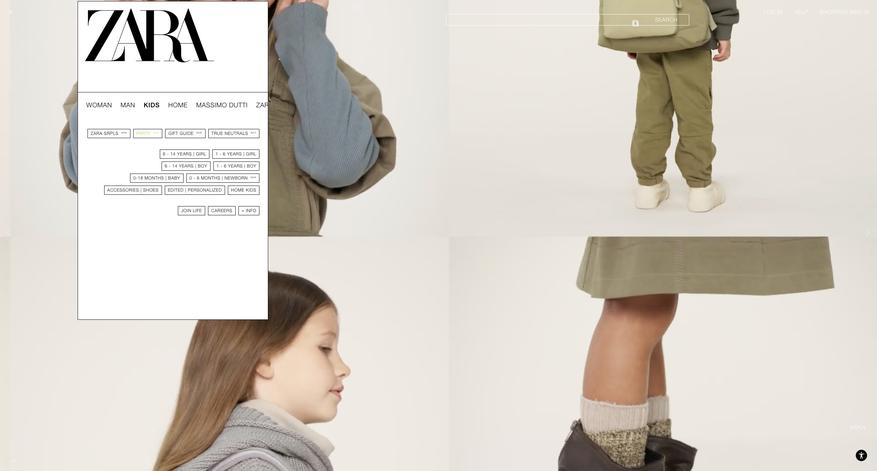 Task type: describe. For each thing, give the bounding box(es) containing it.
| left the shoes
[[141, 188, 142, 193]]

massimo
[[196, 101, 227, 109]]

log
[[764, 9, 775, 15]]

accessories | shoes
[[107, 188, 159, 193]]

6 - 14 years | boy link
[[162, 162, 211, 171]]

years for 1 - 6 years | girl
[[227, 152, 242, 157]]

- for 6 - 14 years | boy
[[169, 164, 171, 169]]

years for 1 - 6 years | boy
[[228, 164, 243, 169]]

shopping bag ( 0 )
[[820, 9, 870, 15]]

1 vertical spatial 0
[[190, 176, 192, 181]]

| down 6 - 14 years | girl link
[[195, 164, 196, 169]]

| left baby
[[166, 176, 167, 181]]

1 for 1 - 6 years | girl
[[216, 152, 218, 157]]

6 up '0-18 months | baby'
[[165, 164, 167, 169]]

edited | personalized
[[168, 188, 222, 193]]

home kids
[[231, 188, 256, 193]]

zara for zara srpls
[[256, 101, 273, 109]]

boy for 1 - 6 years | boy
[[247, 164, 256, 169]]

help link
[[794, 9, 808, 16]]

1 - 6 years | girl link
[[212, 150, 260, 159]]

accessories
[[107, 188, 139, 193]]

girl for 1 - 6 years | girl
[[246, 152, 256, 157]]

edited
[[168, 188, 184, 193]]

1 - 6 years | boy link
[[213, 162, 260, 171]]

6 down zara srpls new party new gift guide new true neutrals boy
[[163, 152, 166, 157]]

log in link
[[764, 9, 783, 16]]

shopping
[[820, 9, 849, 15]]

newborn
[[225, 176, 248, 181]]

zara logo united states. image
[[85, 9, 214, 62]]

gift
[[168, 131, 178, 136]]

1 horizontal spatial kids
[[246, 188, 256, 193]]

srpls for zara srpls new party new gift guide new true neutrals boy
[[104, 131, 119, 136]]

girl for 6 - 14 years | girl
[[196, 152, 206, 157]]

0-
[[133, 176, 138, 181]]

home for home
[[168, 101, 188, 109]]

join
[[181, 208, 191, 213]]

woman link
[[86, 101, 112, 110]]

1 - 6 years | girl
[[216, 152, 256, 157]]

join life link
[[178, 206, 205, 215]]

personalized
[[188, 188, 222, 193]]

search
[[655, 17, 678, 23]]

boy inside zara srpls new party new gift guide new true neutrals boy
[[251, 131, 256, 134]]

zara srpls new party new gift guide new true neutrals boy
[[91, 131, 256, 136]]

info
[[246, 208, 256, 213]]

years for 6 - 14 years | girl
[[177, 152, 192, 157]]

massimo dutti
[[196, 101, 248, 109]]

- for 1 - 6 years | girl
[[220, 152, 222, 157]]

srpls for zara srpls
[[275, 101, 297, 109]]

man link
[[121, 101, 135, 110]]



Task type: vqa. For each thing, say whether or not it's contained in the screenshot.
ZARA related to ZARA SRPLS NEW PARTY NEW GIFT GUIDE NEW TRUE NEUTRALS BOY
yes



Task type: locate. For each thing, give the bounding box(es) containing it.
1 vertical spatial home
[[231, 188, 245, 193]]

0 - 6 months | newborn new
[[190, 176, 256, 181]]

14
[[170, 152, 176, 157], [172, 164, 178, 169]]

1 vertical spatial zara
[[91, 131, 102, 136]]

6 up the 0 - 6 months | newborn new
[[224, 164, 227, 169]]

woman
[[86, 101, 112, 109]]

+ info
[[242, 208, 256, 213]]

2 girl from the left
[[246, 152, 256, 157]]

zara right the dutti
[[256, 101, 273, 109]]

0 up edited | personalized
[[190, 176, 192, 181]]

0 vertical spatial 14
[[170, 152, 176, 157]]

bag
[[850, 9, 862, 15]]

neutrals
[[225, 131, 248, 136]]

0-18 months | baby
[[133, 176, 180, 181]]

- up baby
[[169, 164, 171, 169]]

years
[[177, 152, 192, 157], [227, 152, 242, 157], [179, 164, 194, 169], [228, 164, 243, 169]]

boy for 6 - 14 years | boy
[[198, 164, 207, 169]]

1 for 1 - 6 years | boy
[[217, 164, 219, 169]]

- up edited | personalized
[[194, 176, 195, 181]]

6 - 14 years | boy
[[165, 164, 207, 169]]

new inside the 0 - 6 months | newborn new
[[251, 176, 256, 179]]

home right kids link
[[168, 101, 188, 109]]

years up "1 - 6 years | boy" link
[[227, 152, 242, 157]]

girl up "1 - 6 years | boy" link
[[246, 152, 256, 157]]

log in
[[764, 9, 783, 15]]

0 vertical spatial 1
[[216, 152, 218, 157]]

14 for 6 - 14 years | girl
[[170, 152, 176, 157]]

home inside home kids link
[[231, 188, 245, 193]]

edited | personalized link
[[165, 186, 225, 195]]

guide
[[180, 131, 194, 136]]

true
[[211, 131, 223, 136]]

kids down newborn
[[246, 188, 256, 193]]

0 horizontal spatial zara
[[91, 131, 102, 136]]

1 down the true
[[216, 152, 218, 157]]

|
[[193, 152, 195, 157], [243, 152, 245, 157], [195, 164, 196, 169], [244, 164, 246, 169], [166, 176, 167, 181], [222, 176, 223, 181], [141, 188, 142, 193], [185, 188, 186, 193]]

home link
[[168, 101, 188, 110]]

years down the 1 - 6 years | girl
[[228, 164, 243, 169]]

6 up edited | personalized link
[[197, 176, 200, 181]]

months up "personalized"
[[201, 176, 220, 181]]

(
[[864, 9, 865, 15]]

| up 6 - 14 years | boy
[[193, 152, 195, 157]]

help
[[794, 9, 808, 15]]

1 horizontal spatial girl
[[246, 152, 256, 157]]

0 horizontal spatial girl
[[196, 152, 206, 157]]

home kids link
[[228, 186, 260, 195]]

0 horizontal spatial months
[[145, 176, 164, 181]]

baby
[[168, 176, 180, 181]]

srpls
[[275, 101, 297, 109], [104, 131, 119, 136]]

boy right neutrals
[[251, 131, 256, 134]]

party
[[136, 131, 151, 136]]

home down newborn
[[231, 188, 245, 193]]

6 for 1 - 6 years | boy
[[224, 164, 227, 169]]

years down 6 - 14 years | girl link
[[179, 164, 194, 169]]

0 vertical spatial srpls
[[275, 101, 297, 109]]

Product search search field
[[446, 14, 689, 26]]

zara srpls
[[256, 101, 297, 109]]

- for 0 - 6 months | newborn new
[[194, 176, 195, 181]]

0
[[865, 9, 869, 15], [190, 176, 192, 181]]

search link
[[446, 14, 689, 26]]

14 for 6 - 14 years | boy
[[172, 164, 178, 169]]

- for 6 - 14 years | girl
[[167, 152, 169, 157]]

6 - 14 years | girl
[[163, 152, 206, 157]]

0 horizontal spatial srpls
[[104, 131, 119, 136]]

1 vertical spatial kids
[[246, 188, 256, 193]]

1 up the 0 - 6 months | newborn new
[[217, 164, 219, 169]]

zara logo united states. go to homepage image
[[85, 9, 214, 62]]

2 months from the left
[[201, 176, 220, 181]]

in
[[777, 9, 783, 15]]

1
[[216, 152, 218, 157], [217, 164, 219, 169]]

1 - 6 years | boy
[[217, 164, 256, 169]]

careers
[[211, 208, 232, 213]]

18
[[138, 176, 143, 181]]

1 vertical spatial 1
[[217, 164, 219, 169]]

zara for zara srpls new party new gift guide new true neutrals boy
[[91, 131, 102, 136]]

- up "1 - 6 years | boy" link
[[220, 152, 222, 157]]

1 horizontal spatial zara
[[256, 101, 273, 109]]

home
[[168, 101, 188, 109], [231, 188, 245, 193]]

life
[[193, 208, 202, 213]]

girl up 6 - 14 years | boy
[[196, 152, 206, 157]]

0 right bag
[[865, 9, 869, 15]]

srpls inside "link"
[[275, 101, 297, 109]]

- for 1 - 6 years | boy
[[221, 164, 223, 169]]

careers link
[[208, 206, 236, 215]]

14 up 6 - 14 years | boy
[[170, 152, 176, 157]]

kids link
[[144, 101, 160, 110]]

months up the shoes
[[145, 176, 164, 181]]

dutti
[[229, 101, 248, 109]]

new right guide
[[196, 131, 202, 134]]

zara srpls link
[[256, 101, 297, 110]]

kids right man
[[144, 101, 160, 109]]

6 up "1 - 6 years | boy" link
[[223, 152, 226, 157]]

-
[[167, 152, 169, 157], [220, 152, 222, 157], [169, 164, 171, 169], [221, 164, 223, 169], [194, 176, 195, 181]]

+ info link
[[238, 206, 260, 215]]

shoes
[[143, 188, 159, 193]]

years up 6 - 14 years | boy
[[177, 152, 192, 157]]

1 horizontal spatial 0
[[865, 9, 869, 15]]

massimo dutti link
[[196, 101, 248, 110]]

girl
[[196, 152, 206, 157], [246, 152, 256, 157]]

14 up baby
[[172, 164, 178, 169]]

6 - 14 years | girl link
[[160, 150, 210, 159]]

zara inside zara srpls "link"
[[256, 101, 273, 109]]

1 months from the left
[[145, 176, 164, 181]]

| left newborn
[[222, 176, 223, 181]]

1 horizontal spatial home
[[231, 188, 245, 193]]

)
[[869, 9, 870, 15]]

zara down the woman link
[[91, 131, 102, 136]]

0 vertical spatial kids
[[144, 101, 160, 109]]

1 horizontal spatial srpls
[[275, 101, 297, 109]]

join life
[[181, 208, 202, 213]]

- up the 0 - 6 months | newborn new
[[221, 164, 223, 169]]

turn on/turn off sound image
[[9, 456, 20, 467]]

1 girl from the left
[[196, 152, 206, 157]]

6
[[163, 152, 166, 157], [223, 152, 226, 157], [165, 164, 167, 169], [224, 164, 227, 169], [197, 176, 200, 181]]

new left party
[[121, 131, 127, 134]]

| right edited
[[185, 188, 186, 193]]

new right party
[[153, 131, 159, 134]]

| up "1 - 6 years | boy" link
[[243, 152, 245, 157]]

1 horizontal spatial months
[[201, 176, 220, 181]]

6 for 1 - 6 years | girl
[[223, 152, 226, 157]]

- down gift
[[167, 152, 169, 157]]

accessories | shoes link
[[104, 186, 162, 195]]

kids
[[144, 101, 160, 109], [246, 188, 256, 193]]

1 vertical spatial 14
[[172, 164, 178, 169]]

boy down 6 - 14 years | girl link
[[198, 164, 207, 169]]

+
[[242, 208, 244, 213]]

0 vertical spatial home
[[168, 101, 188, 109]]

| up newborn
[[244, 164, 246, 169]]

man
[[121, 101, 135, 109]]

0-18 months | baby link
[[130, 174, 183, 183]]

0 vertical spatial 0
[[865, 9, 869, 15]]

months
[[145, 176, 164, 181], [201, 176, 220, 181]]

0 horizontal spatial home
[[168, 101, 188, 109]]

0 horizontal spatial kids
[[144, 101, 160, 109]]

home for home kids
[[231, 188, 245, 193]]

0 status
[[865, 9, 869, 15]]

new up 'home kids'
[[251, 176, 256, 179]]

boy
[[251, 131, 256, 134], [198, 164, 207, 169], [247, 164, 256, 169]]

0 horizontal spatial 0
[[190, 176, 192, 181]]

1 vertical spatial srpls
[[104, 131, 119, 136]]

6 for 0 - 6 months | newborn new
[[197, 176, 200, 181]]

years for 6 - 14 years | boy
[[179, 164, 194, 169]]

new
[[121, 131, 127, 134], [153, 131, 159, 134], [196, 131, 202, 134], [251, 176, 256, 179]]

boy up newborn
[[247, 164, 256, 169]]

0 vertical spatial zara
[[256, 101, 273, 109]]

zara
[[256, 101, 273, 109], [91, 131, 102, 136]]



